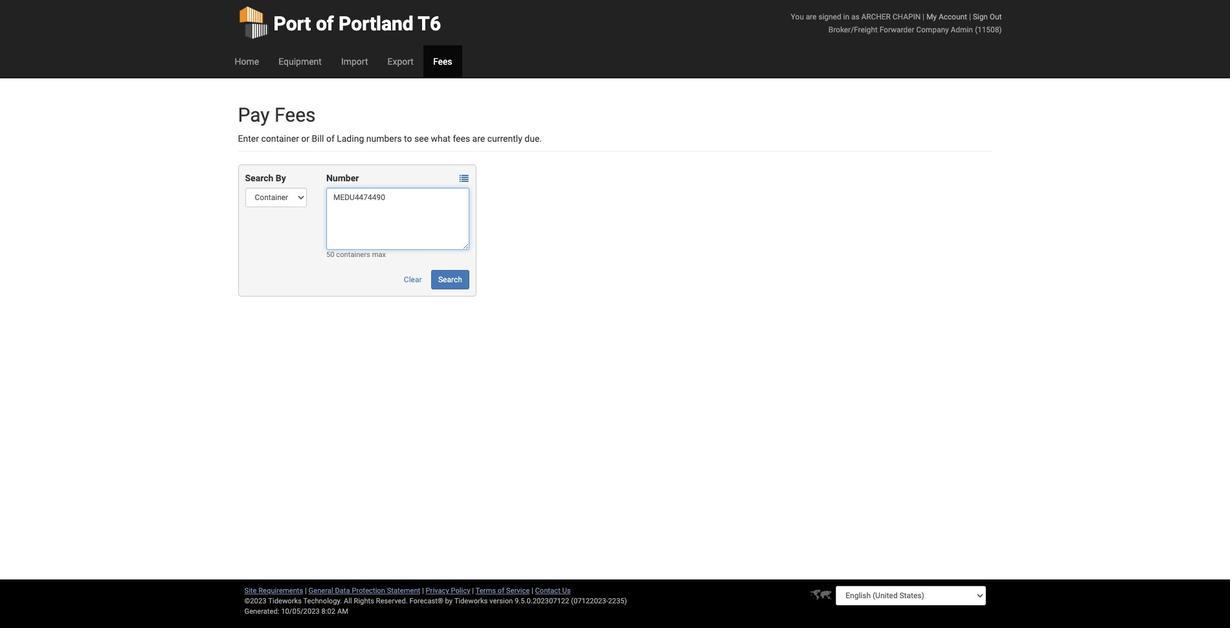 Task type: locate. For each thing, give the bounding box(es) containing it.
50 containers max
[[326, 251, 386, 259]]

fees
[[433, 56, 452, 67], [275, 104, 316, 126]]

site
[[244, 587, 257, 595]]

of inside 'link'
[[316, 12, 334, 35]]

search inside button
[[438, 275, 462, 284]]

search left by
[[245, 173, 274, 183]]

of
[[316, 12, 334, 35], [326, 133, 335, 144], [498, 587, 505, 595]]

1 horizontal spatial search
[[438, 275, 462, 284]]

reserved.
[[376, 597, 408, 606]]

technology.
[[303, 597, 342, 606]]

are right fees
[[473, 133, 485, 144]]

portland
[[339, 12, 414, 35]]

port of portland t6 link
[[238, 0, 441, 45]]

fees down t6
[[433, 56, 452, 67]]

import
[[341, 56, 368, 67]]

| up 9.5.0.202307122 at the left
[[532, 587, 534, 595]]

admin
[[951, 25, 973, 34]]

search
[[245, 173, 274, 183], [438, 275, 462, 284]]

forecast®
[[410, 597, 444, 606]]

are
[[806, 12, 817, 21], [473, 133, 485, 144]]

2 vertical spatial of
[[498, 587, 505, 595]]

|
[[923, 12, 925, 21], [969, 12, 971, 21], [305, 587, 307, 595], [422, 587, 424, 595], [472, 587, 474, 595], [532, 587, 534, 595]]

max
[[372, 251, 386, 259]]

0 horizontal spatial search
[[245, 173, 274, 183]]

are inside you are signed in as archer chapin | my account | sign out broker/freight forwarder company admin (11508)
[[806, 12, 817, 21]]

search for search by
[[245, 173, 274, 183]]

1 vertical spatial are
[[473, 133, 485, 144]]

equipment
[[279, 56, 322, 67]]

Number text field
[[326, 188, 469, 250]]

general data protection statement link
[[309, 587, 421, 595]]

or
[[301, 133, 310, 144]]

privacy
[[426, 587, 449, 595]]

site requirements | general data protection statement | privacy policy | terms of service | contact us ©2023 tideworks technology. all rights reserved. forecast® by tideworks version 9.5.0.202307122 (07122023-2235) generated: 10/05/2023 8:02 am
[[244, 587, 627, 616]]

©2023 tideworks
[[244, 597, 302, 606]]

sign out link
[[973, 12, 1002, 21]]

contact
[[535, 587, 561, 595]]

number
[[326, 173, 359, 183]]

broker/freight
[[829, 25, 878, 34]]

privacy policy link
[[426, 587, 471, 595]]

(11508)
[[975, 25, 1002, 34]]

fees up or
[[275, 104, 316, 126]]

container
[[261, 133, 299, 144]]

0 vertical spatial search
[[245, 173, 274, 183]]

of right 'bill' in the left of the page
[[326, 133, 335, 144]]

all
[[344, 597, 352, 606]]

import button
[[332, 45, 378, 78]]

show list image
[[460, 174, 469, 183]]

policy
[[451, 587, 471, 595]]

tideworks
[[454, 597, 488, 606]]

port
[[274, 12, 311, 35]]

home button
[[225, 45, 269, 78]]

1 vertical spatial search
[[438, 275, 462, 284]]

0 vertical spatial are
[[806, 12, 817, 21]]

| left general
[[305, 587, 307, 595]]

10/05/2023
[[281, 608, 320, 616]]

due.
[[525, 133, 542, 144]]

0 vertical spatial fees
[[433, 56, 452, 67]]

clear
[[404, 275, 422, 284]]

generated:
[[244, 608, 279, 616]]

requirements
[[259, 587, 303, 595]]

of right "port"
[[316, 12, 334, 35]]

1 vertical spatial of
[[326, 133, 335, 144]]

containers
[[336, 251, 370, 259]]

1 vertical spatial fees
[[275, 104, 316, 126]]

export button
[[378, 45, 423, 78]]

are right you
[[806, 12, 817, 21]]

0 vertical spatial of
[[316, 12, 334, 35]]

service
[[506, 587, 530, 595]]

general
[[309, 587, 333, 595]]

1 horizontal spatial fees
[[433, 56, 452, 67]]

enter container or bill of lading numbers to see what fees are currently due.
[[238, 133, 542, 144]]

in
[[844, 12, 850, 21]]

search right clear button
[[438, 275, 462, 284]]

of up version
[[498, 587, 505, 595]]

0 horizontal spatial are
[[473, 133, 485, 144]]

1 horizontal spatial are
[[806, 12, 817, 21]]



Task type: vqa. For each thing, say whether or not it's contained in the screenshot.
Fees to the bottom
yes



Task type: describe. For each thing, give the bounding box(es) containing it.
statement
[[387, 587, 421, 595]]

protection
[[352, 587, 385, 595]]

account
[[939, 12, 968, 21]]

you
[[791, 12, 804, 21]]

(07122023-
[[571, 597, 608, 606]]

t6
[[418, 12, 441, 35]]

contact us link
[[535, 587, 571, 595]]

sign
[[973, 12, 988, 21]]

what
[[431, 133, 451, 144]]

| up tideworks
[[472, 587, 474, 595]]

forwarder
[[880, 25, 915, 34]]

9.5.0.202307122
[[515, 597, 570, 606]]

to
[[404, 133, 412, 144]]

8:02
[[322, 608, 336, 616]]

as
[[852, 12, 860, 21]]

fees button
[[423, 45, 462, 78]]

pay
[[238, 104, 270, 126]]

50
[[326, 251, 335, 259]]

currently
[[488, 133, 523, 144]]

0 horizontal spatial fees
[[275, 104, 316, 126]]

fees inside fees dropdown button
[[433, 56, 452, 67]]

search button
[[431, 270, 469, 290]]

rights
[[354, 597, 374, 606]]

see
[[414, 133, 429, 144]]

by
[[445, 597, 453, 606]]

by
[[276, 173, 286, 183]]

you are signed in as archer chapin | my account | sign out broker/freight forwarder company admin (11508)
[[791, 12, 1002, 34]]

my account link
[[927, 12, 968, 21]]

lading
[[337, 133, 364, 144]]

search by
[[245, 173, 286, 183]]

clear button
[[397, 270, 429, 290]]

archer
[[862, 12, 891, 21]]

home
[[235, 56, 259, 67]]

port of portland t6
[[274, 12, 441, 35]]

| left my
[[923, 12, 925, 21]]

| up forecast®
[[422, 587, 424, 595]]

search for search
[[438, 275, 462, 284]]

| left sign
[[969, 12, 971, 21]]

bill
[[312, 133, 324, 144]]

2235)
[[608, 597, 627, 606]]

numbers
[[366, 133, 402, 144]]

pay fees
[[238, 104, 316, 126]]

chapin
[[893, 12, 921, 21]]

us
[[562, 587, 571, 595]]

of inside site requirements | general data protection statement | privacy policy | terms of service | contact us ©2023 tideworks technology. all rights reserved. forecast® by tideworks version 9.5.0.202307122 (07122023-2235) generated: 10/05/2023 8:02 am
[[498, 587, 505, 595]]

my
[[927, 12, 937, 21]]

enter
[[238, 133, 259, 144]]

data
[[335, 587, 350, 595]]

company
[[917, 25, 949, 34]]

version
[[490, 597, 513, 606]]

export
[[388, 56, 414, 67]]

out
[[990, 12, 1002, 21]]

fees
[[453, 133, 470, 144]]

signed
[[819, 12, 842, 21]]

terms
[[476, 587, 496, 595]]

am
[[337, 608, 348, 616]]

site requirements link
[[244, 587, 303, 595]]

terms of service link
[[476, 587, 530, 595]]

equipment button
[[269, 45, 332, 78]]



